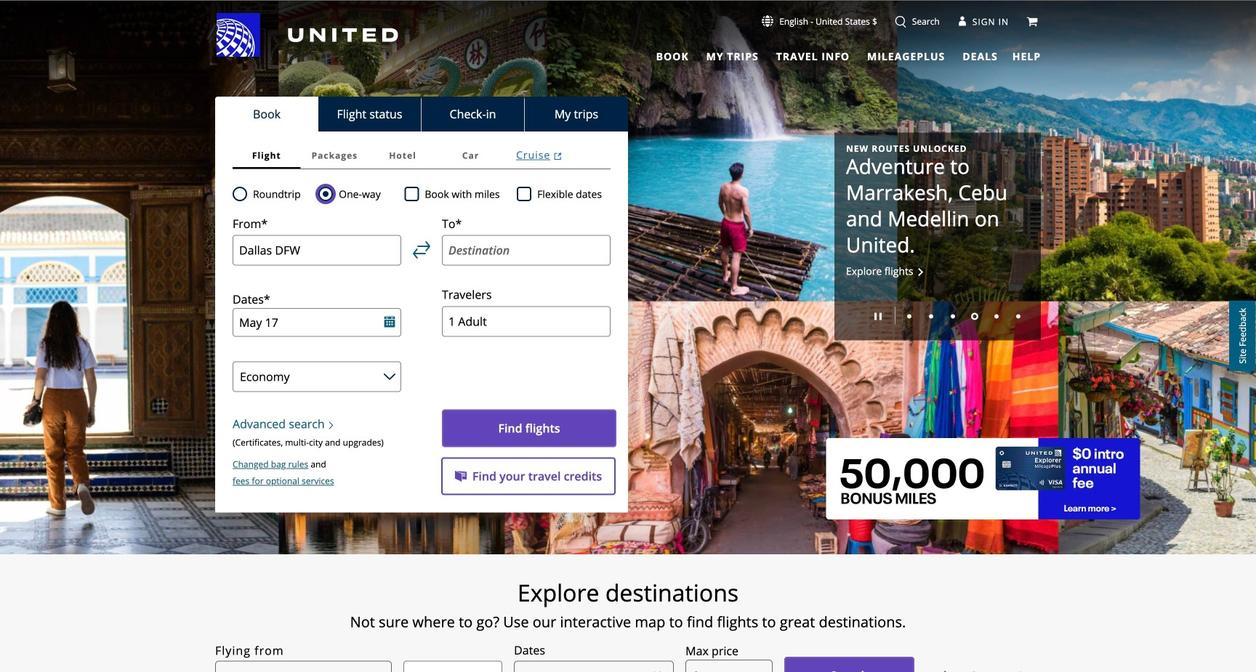 Task type: describe. For each thing, give the bounding box(es) containing it.
round trip flight search element
[[247, 185, 301, 203]]

please enter the max price in the input text or tab to access the slider to set the max price. element
[[686, 643, 739, 660]]

slide 2 of 6 image
[[930, 314, 934, 319]]

1 vertical spatial tab list
[[215, 97, 628, 132]]

carousel buttons element
[[847, 302, 1030, 329]]

book with miles element
[[405, 185, 517, 203]]

slide 4 of 6 image
[[972, 313, 979, 320]]

Depart text field
[[233, 308, 402, 337]]

pause image
[[875, 313, 882, 320]]

currently in english united states	$ enter to change image
[[762, 15, 774, 27]]

0 vertical spatial tab list
[[648, 44, 1001, 65]]

reverse origin and destination image
[[413, 241, 431, 259]]

Origin text field
[[233, 235, 402, 266]]

flying from element
[[215, 643, 284, 660]]

2 vertical spatial tab list
[[233, 142, 611, 169]]

slide 5 of 6 image
[[995, 314, 999, 319]]

one way flight search element
[[333, 185, 381, 203]]



Task type: locate. For each thing, give the bounding box(es) containing it.
slide 3 of 6 image
[[951, 314, 956, 319]]

slide 6 of 6 image
[[1017, 314, 1021, 319]]

navigation
[[0, 12, 1257, 65]]

explore destinations element
[[132, 579, 1125, 608]]

view cart, click to view list of recently searched saved trips. image
[[1027, 16, 1039, 27]]

main content
[[0, 1, 1257, 673]]

None text field
[[686, 660, 773, 673]]

not sure where to go? use our interactive map to find flights to great destinations. element
[[132, 614, 1125, 631]]

united logo link to homepage image
[[217, 13, 399, 57]]

tab list
[[648, 44, 1001, 65], [215, 97, 628, 132], [233, 142, 611, 169]]

Destination text field
[[442, 235, 611, 266]]

slide 1 of 6 image
[[908, 314, 912, 319]]



Task type: vqa. For each thing, say whether or not it's contained in the screenshot.
'Slide 2 of 6' icon in the top of the page
yes



